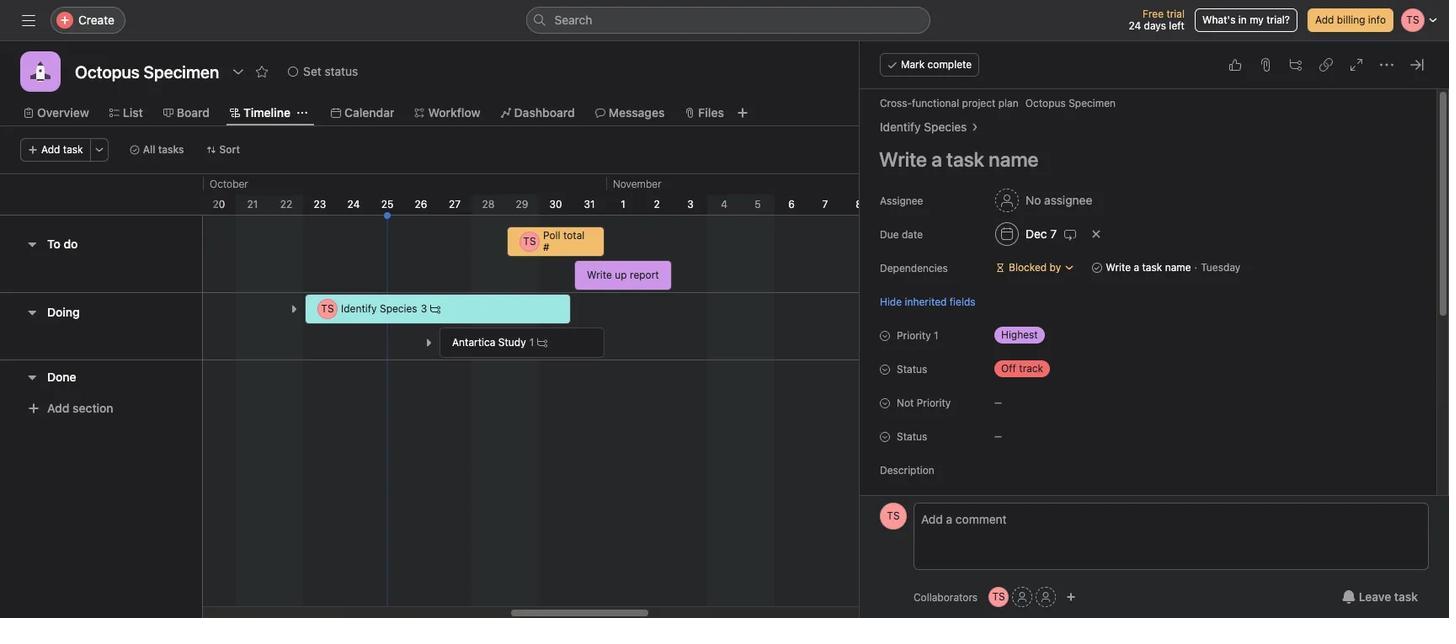 Task type: locate. For each thing, give the bounding box(es) containing it.
section
[[73, 401, 113, 415]]

2 horizontal spatial 1
[[934, 329, 939, 342]]

off track button
[[988, 357, 1089, 381]]

done
[[47, 369, 76, 384]]

ts right show subtasks for task identify species image at the left
[[321, 302, 334, 315]]

antartica study
[[452, 336, 526, 349]]

1 inside dialog
[[934, 329, 939, 342]]

mark
[[901, 58, 925, 71]]

messages link
[[595, 104, 665, 122]]

to
[[47, 237, 60, 251]]

dependencies
[[880, 262, 948, 275]]

28
[[482, 198, 495, 211]]

task for add task
[[63, 143, 83, 156]]

1 vertical spatial —
[[995, 431, 1002, 441]]

search list box
[[526, 7, 930, 34]]

workflow link
[[415, 104, 481, 122]]

1 inside november 1
[[621, 198, 626, 211]]

task right the a
[[1142, 261, 1162, 274]]

2
[[654, 198, 660, 211]]

repeats image
[[1064, 227, 1077, 241]]

messages
[[609, 105, 665, 120]]

1 for november 1
[[621, 198, 626, 211]]

0 vertical spatial task
[[63, 143, 83, 156]]

add down done button
[[47, 401, 69, 415]]

1 horizontal spatial leftcount image
[[538, 338, 548, 348]]

3
[[687, 198, 694, 211], [421, 302, 427, 315]]

1 horizontal spatial species
[[924, 120, 967, 134]]

0 vertical spatial status
[[897, 363, 927, 376]]

1 status from the top
[[897, 363, 927, 376]]

dialog
[[860, 41, 1449, 618]]

priority 1
[[897, 329, 939, 342]]

show options image
[[232, 65, 245, 78]]

identify down cross-
[[880, 120, 921, 134]]

ts button right 'collaborators'
[[989, 587, 1009, 607]]

1 vertical spatial identify
[[341, 302, 377, 315]]

1 vertical spatial add
[[41, 143, 60, 156]]

sort button
[[198, 138, 248, 162]]

0 vertical spatial 24
[[1129, 19, 1141, 32]]

identify species link
[[880, 118, 967, 136]]

full screen image
[[1350, 58, 1363, 72]]

1 vertical spatial ts button
[[989, 587, 1009, 607]]

poll total #
[[543, 229, 585, 253]]

1 down hide inherited fields
[[934, 329, 939, 342]]

task inside leave task button
[[1395, 590, 1418, 604]]

write left up
[[587, 269, 612, 281]]

assignee
[[880, 195, 923, 207]]

1 vertical spatial — button
[[988, 424, 1089, 448]]

identify species inside dialog
[[880, 120, 967, 134]]

0 horizontal spatial ts button
[[880, 503, 907, 530]]

write left the a
[[1106, 261, 1131, 274]]

tuesday
[[1201, 261, 1241, 274]]

1 right study at left bottom
[[529, 336, 534, 349]]

octopus
[[1026, 97, 1066, 109]]

leftcount image right study at left bottom
[[538, 338, 548, 348]]

7 left "repeats" icon
[[1050, 227, 1057, 241]]

31
[[584, 198, 595, 211]]

2 horizontal spatial task
[[1395, 590, 1418, 604]]

0 horizontal spatial identify species
[[341, 302, 417, 315]]

attachments: add a file to this task, image
[[1259, 58, 1273, 72]]

0 vertical spatial leftcount image
[[430, 304, 441, 314]]

identify right show subtasks for task identify species image at the left
[[341, 302, 377, 315]]

1 vertical spatial priority
[[917, 397, 951, 409]]

ts
[[523, 235, 536, 248], [321, 302, 334, 315], [887, 510, 900, 522], [992, 590, 1005, 603]]

1 horizontal spatial identify
[[880, 120, 921, 134]]

0 vertical spatial identify species
[[880, 120, 967, 134]]

priority right not
[[917, 397, 951, 409]]

21
[[247, 198, 258, 211]]

1 vertical spatial 3
[[421, 302, 427, 315]]

0 vertical spatial add
[[1315, 13, 1334, 26]]

collapse task list for the section done image
[[25, 370, 39, 384]]

1 horizontal spatial 1
[[621, 198, 626, 211]]

0 vertical spatial —
[[995, 397, 1002, 408]]

date
[[902, 228, 923, 241]]

tasks
[[158, 143, 184, 156]]

leftcount image up 'show subtasks for task antartica study' image
[[430, 304, 441, 314]]

set
[[303, 64, 321, 78]]

ts button down description
[[880, 503, 907, 530]]

off
[[1001, 362, 1016, 375]]

cross-
[[880, 97, 912, 109]]

1 vertical spatial identify species
[[341, 302, 417, 315]]

more actions image
[[94, 145, 104, 155]]

24 left days
[[1129, 19, 1141, 32]]

tab actions image
[[297, 108, 307, 118]]

1 horizontal spatial identify species
[[880, 120, 967, 134]]

complete
[[928, 58, 972, 71]]

status up description
[[897, 430, 927, 443]]

ts down description
[[887, 510, 900, 522]]

blocked
[[1009, 261, 1047, 274]]

0 vertical spatial species
[[924, 120, 967, 134]]

leftcount image
[[430, 304, 441, 314], [538, 338, 548, 348]]

species
[[924, 120, 967, 134], [380, 302, 417, 315]]

main content
[[862, 89, 1417, 618]]

collapse task list for the section doing image
[[25, 306, 39, 319]]

main content inside dialog
[[862, 89, 1417, 618]]

write a task name
[[1106, 261, 1191, 274]]

0 horizontal spatial write
[[587, 269, 612, 281]]

main content containing identify species
[[862, 89, 1417, 618]]

search button
[[526, 7, 930, 34]]

workflow
[[428, 105, 481, 120]]

add left billing
[[1315, 13, 1334, 26]]

calendar link
[[331, 104, 395, 122]]

status down the priority 1
[[897, 363, 927, 376]]

1 vertical spatial leftcount image
[[538, 338, 548, 348]]

identify species
[[880, 120, 967, 134], [341, 302, 417, 315]]

rocket image
[[30, 61, 51, 82]]

0 horizontal spatial leftcount image
[[430, 304, 441, 314]]

task left more actions icon
[[63, 143, 83, 156]]

sort
[[219, 143, 240, 156]]

free trial 24 days left
[[1129, 8, 1185, 32]]

0 likes. click to like this task image
[[1229, 58, 1242, 72]]

6
[[788, 198, 795, 211]]

overview link
[[24, 104, 89, 122]]

write inside dialog
[[1106, 261, 1131, 274]]

write
[[1106, 261, 1131, 274], [587, 269, 612, 281]]

0 vertical spatial priority
[[897, 329, 931, 342]]

0 vertical spatial ts button
[[880, 503, 907, 530]]

1 for priority 1
[[934, 329, 939, 342]]

priority down the inherited
[[897, 329, 931, 342]]

description
[[880, 464, 935, 477]]

Task Name text field
[[868, 140, 1417, 179]]

1 vertical spatial 7
[[1050, 227, 1057, 241]]

2 vertical spatial task
[[1395, 590, 1418, 604]]

1 vertical spatial 24
[[347, 198, 360, 211]]

due
[[880, 228, 899, 241]]

— button for status
[[988, 424, 1089, 448]]

1 horizontal spatial write
[[1106, 261, 1131, 274]]

3 up 'show subtasks for task antartica study' image
[[421, 302, 427, 315]]

0 horizontal spatial 7
[[822, 198, 828, 211]]

7 left 8
[[822, 198, 828, 211]]

not
[[897, 397, 914, 409]]

2 — button from the top
[[988, 424, 1089, 448]]

1 vertical spatial status
[[897, 430, 927, 443]]

not priority
[[897, 397, 951, 409]]

1 horizontal spatial 24
[[1129, 19, 1141, 32]]

1 — from the top
[[995, 397, 1002, 408]]

leftcount image for 3
[[430, 304, 441, 314]]

1 — button from the top
[[988, 391, 1089, 414]]

create button
[[51, 7, 125, 34]]

list link
[[109, 104, 143, 122]]

2 status from the top
[[897, 430, 927, 443]]

1 horizontal spatial task
[[1142, 261, 1162, 274]]

0 vertical spatial 7
[[822, 198, 828, 211]]

0 vertical spatial identify
[[880, 120, 921, 134]]

info
[[1368, 13, 1386, 26]]

octopus specimen link
[[1026, 97, 1116, 109]]

ts right 'collaborators'
[[992, 590, 1005, 603]]

add down 'overview' 'link' in the left of the page
[[41, 143, 60, 156]]

0 horizontal spatial task
[[63, 143, 83, 156]]

priority
[[897, 329, 931, 342], [917, 397, 951, 409]]

— button
[[988, 391, 1089, 414], [988, 424, 1089, 448]]

3 left 4
[[687, 198, 694, 211]]

task
[[63, 143, 83, 156], [1142, 261, 1162, 274], [1395, 590, 1418, 604]]

task for leave task
[[1395, 590, 1418, 604]]

1
[[621, 198, 626, 211], [934, 329, 939, 342], [529, 336, 534, 349]]

add for add section
[[47, 401, 69, 415]]

1 down november
[[621, 198, 626, 211]]

0 horizontal spatial 3
[[421, 302, 427, 315]]

2 vertical spatial add
[[47, 401, 69, 415]]

mark complete button
[[880, 53, 980, 77]]

no
[[1026, 193, 1041, 207]]

identify inside identify species "link"
[[880, 120, 921, 134]]

to do button
[[47, 229, 78, 259]]

task right leave
[[1395, 590, 1418, 604]]

20
[[213, 198, 225, 211]]

1 horizontal spatial 7
[[1050, 227, 1057, 241]]

None text field
[[71, 56, 223, 87]]

7
[[822, 198, 828, 211], [1050, 227, 1057, 241]]

files link
[[685, 104, 724, 122]]

october
[[210, 178, 248, 190]]

task inside 'add task' button
[[63, 143, 83, 156]]

cross-functional project plan octopus specimen
[[880, 97, 1116, 109]]

clear due date image
[[1092, 229, 1102, 239]]

identify
[[880, 120, 921, 134], [341, 302, 377, 315]]

1 vertical spatial species
[[380, 302, 417, 315]]

add for add billing info
[[1315, 13, 1334, 26]]

create
[[78, 13, 114, 27]]

hide inherited fields
[[880, 295, 976, 308]]

status for off track dropdown button
[[897, 363, 927, 376]]

ts left #
[[523, 235, 536, 248]]

highest
[[1001, 328, 1038, 341]]

1 vertical spatial task
[[1142, 261, 1162, 274]]

project
[[962, 97, 996, 109]]

show subtasks for task antartica study image
[[424, 338, 434, 348]]

24 right 23
[[347, 198, 360, 211]]

2 — from the top
[[995, 431, 1002, 441]]

collaborators
[[914, 591, 978, 603]]

0 vertical spatial 3
[[687, 198, 694, 211]]

what's in my trial? button
[[1195, 8, 1298, 32]]

write up report
[[587, 269, 659, 281]]

dialog containing identify species
[[860, 41, 1449, 618]]

1 horizontal spatial 3
[[687, 198, 694, 211]]

7 inside 'dropdown button'
[[1050, 227, 1057, 241]]

add to starred image
[[255, 65, 269, 78]]

0 vertical spatial — button
[[988, 391, 1089, 414]]

leave task button
[[1331, 582, 1429, 612]]

functional
[[912, 97, 959, 109]]



Task type: vqa. For each thing, say whether or not it's contained in the screenshot.
Add tab image
yes



Task type: describe. For each thing, give the bounding box(es) containing it.
hide inherited fields button
[[880, 293, 976, 309]]

all tasks button
[[122, 138, 192, 162]]

fields
[[950, 295, 976, 308]]

november 1
[[613, 178, 662, 211]]

name
[[1165, 261, 1191, 274]]

add task button
[[20, 138, 91, 162]]

board
[[177, 105, 210, 120]]

26
[[415, 198, 427, 211]]

blocked by button
[[988, 256, 1082, 280]]

timeline
[[243, 105, 291, 120]]

off track
[[1001, 362, 1044, 375]]

timeline link
[[230, 104, 291, 122]]

add section
[[47, 401, 113, 415]]

plan
[[999, 97, 1019, 109]]

close details image
[[1411, 58, 1424, 72]]

#
[[543, 241, 550, 253]]

no assignee button
[[988, 185, 1100, 216]]

what's in my trial?
[[1203, 13, 1290, 26]]

more actions for this task image
[[1380, 58, 1394, 72]]

doing button
[[47, 297, 80, 328]]

study
[[498, 336, 526, 349]]

add tab image
[[736, 106, 749, 120]]

copy task link image
[[1320, 58, 1333, 72]]

days
[[1144, 19, 1166, 32]]

add for add task
[[41, 143, 60, 156]]

23
[[314, 198, 326, 211]]

write for write a task name
[[1106, 261, 1131, 274]]

set status
[[303, 64, 358, 78]]

add billing info button
[[1308, 8, 1394, 32]]

1 horizontal spatial ts button
[[989, 587, 1009, 607]]

0 horizontal spatial 24
[[347, 198, 360, 211]]

free
[[1143, 8, 1164, 20]]

overview
[[37, 105, 89, 120]]

track
[[1019, 362, 1044, 375]]

antartica
[[452, 336, 496, 349]]

expand sidebar image
[[22, 13, 35, 27]]

trial?
[[1267, 13, 1290, 26]]

hide
[[880, 295, 902, 308]]

0 horizontal spatial species
[[380, 302, 417, 315]]

done button
[[47, 362, 76, 392]]

list
[[123, 105, 143, 120]]

all
[[143, 143, 155, 156]]

— for status
[[995, 431, 1002, 441]]

dashboard
[[514, 105, 575, 120]]

status
[[325, 64, 358, 78]]

add or remove collaborators image
[[1066, 592, 1076, 602]]

report
[[630, 269, 659, 281]]

leave task
[[1359, 590, 1418, 604]]

— for not priority
[[995, 397, 1002, 408]]

trial
[[1167, 8, 1185, 20]]

add billing info
[[1315, 13, 1386, 26]]

in
[[1239, 13, 1247, 26]]

species inside "link"
[[924, 120, 967, 134]]

add subtask image
[[1289, 58, 1303, 72]]

blocked by
[[1009, 261, 1061, 274]]

search
[[555, 13, 592, 27]]

up
[[615, 269, 627, 281]]

to do
[[47, 237, 78, 251]]

5
[[755, 198, 761, 211]]

no assignee
[[1026, 193, 1093, 207]]

27
[[449, 198, 461, 211]]

total
[[563, 229, 585, 242]]

cross-functional project plan link
[[880, 97, 1019, 109]]

8
[[856, 198, 862, 211]]

billing
[[1337, 13, 1366, 26]]

0 horizontal spatial identify
[[341, 302, 377, 315]]

what's
[[1203, 13, 1236, 26]]

dec 7 button
[[988, 219, 1085, 249]]

files
[[698, 105, 724, 120]]

write for write up report
[[587, 269, 612, 281]]

due date
[[880, 228, 923, 241]]

my
[[1250, 13, 1264, 26]]

show subtasks for task identify species image
[[289, 304, 299, 314]]

leave
[[1359, 590, 1391, 604]]

collapse task list for the section to do image
[[25, 237, 39, 251]]

29
[[516, 198, 528, 211]]

0 horizontal spatial 1
[[529, 336, 534, 349]]

inherited
[[905, 295, 947, 308]]

leftcount image for 1
[[538, 338, 548, 348]]

mark complete
[[901, 58, 972, 71]]

dec 7
[[1026, 227, 1057, 241]]

status for status's — popup button
[[897, 430, 927, 443]]

poll
[[543, 229, 561, 242]]

specimen
[[1069, 97, 1116, 109]]

all tasks
[[143, 143, 184, 156]]

november
[[613, 178, 662, 190]]

4
[[721, 198, 728, 211]]

dashboard link
[[501, 104, 575, 122]]

30
[[549, 198, 562, 211]]

24 inside 'free trial 24 days left'
[[1129, 19, 1141, 32]]

— button for not priority
[[988, 391, 1089, 414]]

left
[[1169, 19, 1185, 32]]

by
[[1050, 261, 1061, 274]]

add section button
[[20, 393, 120, 424]]



